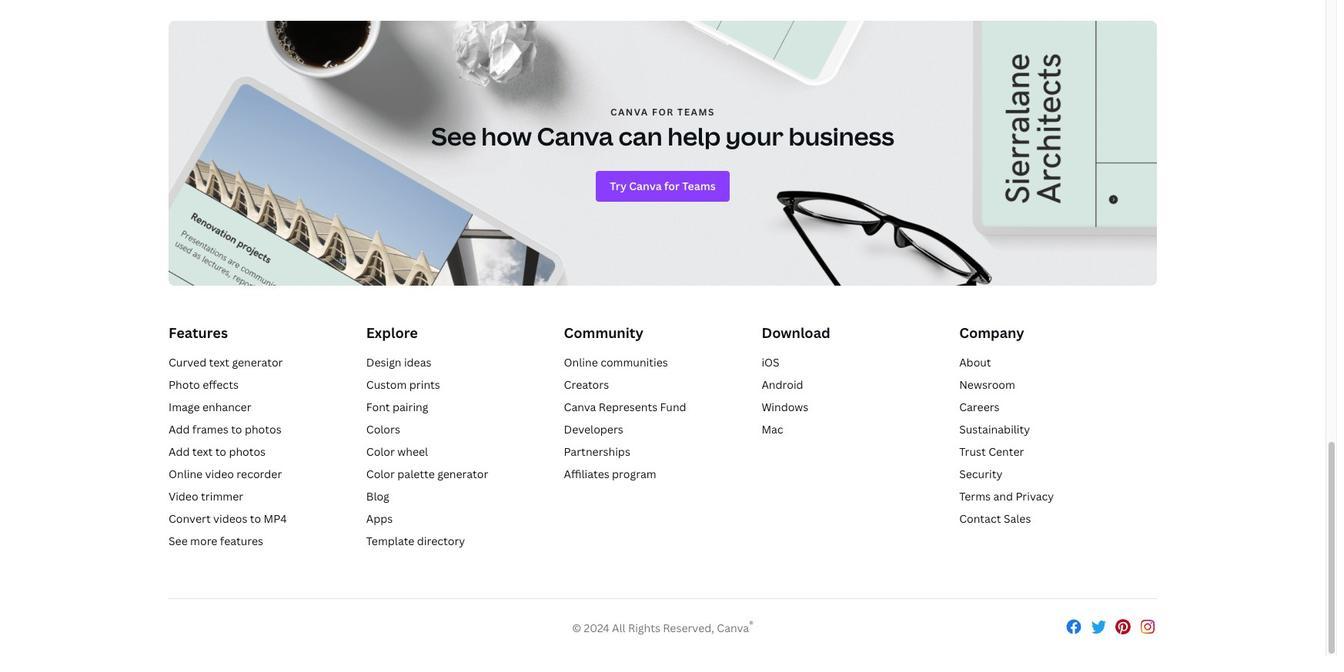 Task type: locate. For each thing, give the bounding box(es) containing it.
convert videos to mp4 link
[[169, 511, 287, 526]]

ideas
[[404, 355, 432, 370]]

security link
[[960, 467, 1003, 481]]

add down image
[[169, 422, 190, 437]]

0 horizontal spatial see
[[169, 534, 188, 548]]

to left mp4
[[250, 511, 261, 526]]

to down enhancer
[[231, 422, 242, 437]]

effects
[[203, 377, 239, 392]]

color
[[366, 444, 395, 459], [366, 467, 395, 481]]

pairing
[[393, 400, 428, 414]]

sales
[[1004, 511, 1031, 526]]

1 vertical spatial online
[[169, 467, 203, 481]]

colors
[[366, 422, 400, 437]]

text up effects
[[209, 355, 229, 370]]

see left "how"
[[431, 119, 476, 152]]

photos
[[245, 422, 282, 437], [229, 444, 266, 459]]

and
[[994, 489, 1013, 504]]

canva left the can
[[537, 119, 614, 152]]

text down frames
[[192, 444, 213, 459]]

0 vertical spatial to
[[231, 422, 242, 437]]

photos down enhancer
[[245, 422, 282, 437]]

online inside 'curved text generator photo effects image enhancer add frames to photos add text to photos online video recorder video trimmer convert videos to mp4 see more features'
[[169, 467, 203, 481]]

1 horizontal spatial see
[[431, 119, 476, 152]]

0 horizontal spatial online
[[169, 467, 203, 481]]

0 vertical spatial see
[[431, 119, 476, 152]]

generator right the palette
[[438, 467, 488, 481]]

careers
[[960, 400, 1000, 414]]

1 vertical spatial add
[[169, 444, 190, 459]]

0 vertical spatial online
[[564, 355, 598, 370]]

color up "blog" link
[[366, 467, 395, 481]]

1 vertical spatial generator
[[438, 467, 488, 481]]

to
[[231, 422, 242, 437], [215, 444, 226, 459], [250, 511, 261, 526]]

download
[[762, 323, 831, 342]]

video trimmer link
[[169, 489, 243, 504]]

business
[[789, 119, 895, 152]]

palette
[[398, 467, 435, 481]]

prints
[[409, 377, 440, 392]]

mac
[[762, 422, 784, 437]]

0 vertical spatial photos
[[245, 422, 282, 437]]

ios android windows mac
[[762, 355, 809, 437]]

0 vertical spatial generator
[[232, 355, 283, 370]]

canva inside the © 2024 all rights reserved, canva ®
[[717, 621, 749, 635]]

© 2024 all rights reserved, canva ®
[[572, 619, 754, 635]]

community
[[564, 323, 644, 342]]

creators link
[[564, 377, 609, 392]]

explore
[[366, 323, 418, 342]]

ios
[[762, 355, 780, 370]]

canva down the creators
[[564, 400, 596, 414]]

recorder
[[237, 467, 282, 481]]

0 vertical spatial add
[[169, 422, 190, 437]]

0 horizontal spatial to
[[215, 444, 226, 459]]

see down convert
[[169, 534, 188, 548]]

1 horizontal spatial generator
[[438, 467, 488, 481]]

mac link
[[762, 422, 784, 437]]

newsroom
[[960, 377, 1016, 392]]

canva
[[611, 105, 649, 118], [537, 119, 614, 152], [564, 400, 596, 414], [717, 621, 749, 635]]

canva represents fund link
[[564, 400, 687, 414]]

terms
[[960, 489, 991, 504]]

generator
[[232, 355, 283, 370], [438, 467, 488, 481]]

1 vertical spatial to
[[215, 444, 226, 459]]

color down 'colors' on the bottom left of page
[[366, 444, 395, 459]]

affiliates program link
[[564, 467, 657, 481]]

2 vertical spatial to
[[250, 511, 261, 526]]

canva inside 'online communities creators canva represents fund developers partnerships affiliates program'
[[564, 400, 596, 414]]

online up creators link
[[564, 355, 598, 370]]

trust center link
[[960, 444, 1024, 459]]

online communities creators canva represents fund developers partnerships affiliates program
[[564, 355, 687, 481]]

design
[[366, 355, 402, 370]]

windows link
[[762, 400, 809, 414]]

program
[[612, 467, 657, 481]]

photo effects link
[[169, 377, 239, 392]]

videos
[[213, 511, 248, 526]]

developers link
[[564, 422, 624, 437]]

1 horizontal spatial to
[[231, 422, 242, 437]]

see inside canva for teams see how canva can help your business
[[431, 119, 476, 152]]

communities
[[601, 355, 668, 370]]

1 vertical spatial text
[[192, 444, 213, 459]]

0 horizontal spatial generator
[[232, 355, 283, 370]]

add
[[169, 422, 190, 437], [169, 444, 190, 459]]

photos up recorder
[[229, 444, 266, 459]]

canva for teams see how canva can help your business
[[431, 105, 895, 152]]

text
[[209, 355, 229, 370], [192, 444, 213, 459]]

contact sales link
[[960, 511, 1031, 526]]

sustainability link
[[960, 422, 1030, 437]]

features
[[169, 323, 228, 342]]

online
[[564, 355, 598, 370], [169, 467, 203, 481]]

add up the video
[[169, 444, 190, 459]]

about newsroom careers sustainability trust center security terms and privacy contact sales
[[960, 355, 1054, 526]]

to up video
[[215, 444, 226, 459]]

template
[[366, 534, 415, 548]]

0 vertical spatial color
[[366, 444, 395, 459]]

privacy
[[1016, 489, 1054, 504]]

online communities link
[[564, 355, 668, 370]]

canva right reserved,
[[717, 621, 749, 635]]

see
[[431, 119, 476, 152], [169, 534, 188, 548]]

1 vertical spatial see
[[169, 534, 188, 548]]

1 horizontal spatial online
[[564, 355, 598, 370]]

1 vertical spatial color
[[366, 467, 395, 481]]

help
[[668, 119, 721, 152]]

generator up effects
[[232, 355, 283, 370]]

directory
[[417, 534, 465, 548]]

creators
[[564, 377, 609, 392]]

1 vertical spatial photos
[[229, 444, 266, 459]]

online up the video
[[169, 467, 203, 481]]



Task type: vqa. For each thing, say whether or not it's contained in the screenshot.
Amit inside the elegant planner cover design planner by amit debnath
no



Task type: describe. For each thing, give the bounding box(es) containing it.
0 vertical spatial text
[[209, 355, 229, 370]]

partnerships link
[[564, 444, 631, 459]]

contact
[[960, 511, 1001, 526]]

terms and privacy link
[[960, 489, 1054, 504]]

color palette generator link
[[366, 467, 488, 481]]

represents
[[599, 400, 658, 414]]

2 add from the top
[[169, 444, 190, 459]]

about link
[[960, 355, 991, 370]]

developers
[[564, 422, 624, 437]]

custom
[[366, 377, 407, 392]]

mp4
[[264, 511, 287, 526]]

convert
[[169, 511, 211, 526]]

colors link
[[366, 422, 400, 437]]

blog
[[366, 489, 389, 504]]

custom prints link
[[366, 377, 440, 392]]

image
[[169, 400, 200, 414]]

android link
[[762, 377, 804, 392]]

fund
[[660, 400, 687, 414]]

all
[[612, 621, 626, 635]]

careers link
[[960, 400, 1000, 414]]

2024
[[584, 621, 610, 635]]

center
[[989, 444, 1024, 459]]

more
[[190, 534, 217, 548]]

generator inside design ideas custom prints font pairing colors color wheel color palette generator blog apps template directory
[[438, 467, 488, 481]]

enhancer
[[202, 400, 251, 414]]

newsroom link
[[960, 377, 1016, 392]]

security
[[960, 467, 1003, 481]]

rights
[[628, 621, 661, 635]]

design ideas custom prints font pairing colors color wheel color palette generator blog apps template directory
[[366, 355, 488, 548]]

trimmer
[[201, 489, 243, 504]]

for
[[652, 105, 674, 118]]

frames
[[192, 422, 229, 437]]

curved text generator photo effects image enhancer add frames to photos add text to photos online video recorder video trimmer convert videos to mp4 see more features
[[169, 355, 287, 548]]

partnerships
[[564, 444, 631, 459]]

ios link
[[762, 355, 780, 370]]

video
[[205, 467, 234, 481]]

features
[[220, 534, 263, 548]]

font pairing link
[[366, 400, 428, 414]]

company
[[960, 323, 1025, 342]]

can
[[619, 119, 663, 152]]

1 add from the top
[[169, 422, 190, 437]]

template directory link
[[366, 534, 465, 548]]

apps
[[366, 511, 393, 526]]

sustainability
[[960, 422, 1030, 437]]

online video recorder link
[[169, 467, 282, 481]]

blog link
[[366, 489, 389, 504]]

color wheel link
[[366, 444, 428, 459]]

image enhancer link
[[169, 400, 251, 414]]

android
[[762, 377, 804, 392]]

design ideas link
[[366, 355, 432, 370]]

2 horizontal spatial to
[[250, 511, 261, 526]]

curved text generator link
[[169, 355, 283, 370]]

windows
[[762, 400, 809, 414]]

photo
[[169, 377, 200, 392]]

trust
[[960, 444, 986, 459]]

your
[[726, 119, 784, 152]]

2 color from the top
[[366, 467, 395, 481]]

how
[[481, 119, 532, 152]]

©
[[572, 621, 581, 635]]

see inside 'curved text generator photo effects image enhancer add frames to photos add text to photos online video recorder video trimmer convert videos to mp4 see more features'
[[169, 534, 188, 548]]

®
[[749, 619, 754, 630]]

reserved,
[[663, 621, 714, 635]]

see more features link
[[169, 534, 263, 548]]

curved
[[169, 355, 207, 370]]

teams
[[678, 105, 715, 118]]

add frames to photos link
[[169, 422, 282, 437]]

apps link
[[366, 511, 393, 526]]

font
[[366, 400, 390, 414]]

1 color from the top
[[366, 444, 395, 459]]

affiliates
[[564, 467, 610, 481]]

canva up the can
[[611, 105, 649, 118]]

about
[[960, 355, 991, 370]]

generator inside 'curved text generator photo effects image enhancer add frames to photos add text to photos online video recorder video trimmer convert videos to mp4 see more features'
[[232, 355, 283, 370]]

online inside 'online communities creators canva represents fund developers partnerships affiliates program'
[[564, 355, 598, 370]]

wheel
[[398, 444, 428, 459]]



